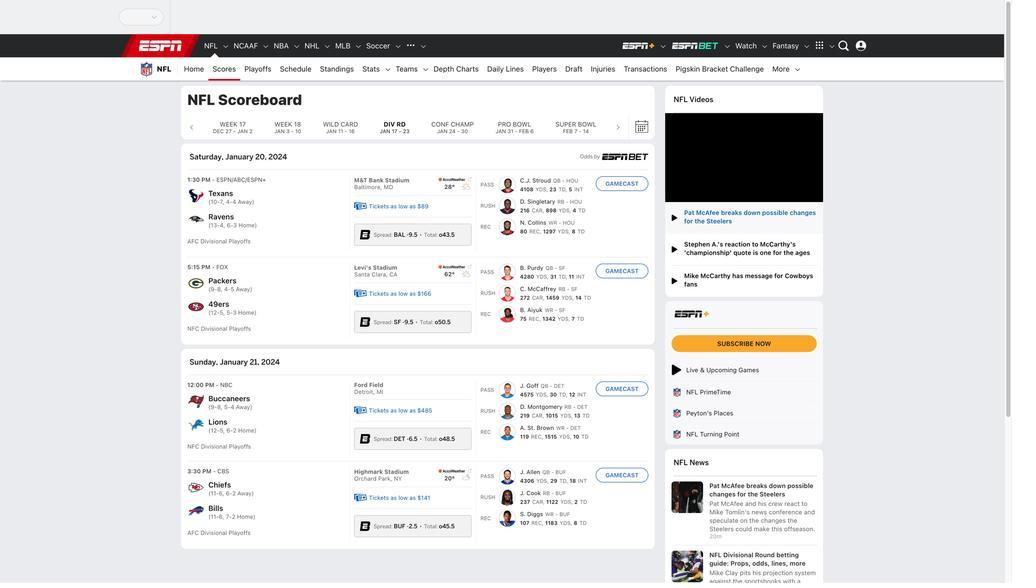 Task type: vqa. For each thing, say whether or not it's contained in the screenshot.


Task type: locate. For each thing, give the bounding box(es) containing it.
1 vertical spatial 9-
[[211, 404, 217, 411]]

- inside j. goff qb - det 4575 yds 30 td 12 int
[[550, 383, 552, 389]]

5- for buccaneers
[[224, 404, 231, 411]]

4575
[[520, 392, 534, 398]]

3 down "ravens"
[[233, 222, 237, 229]]

1 vertical spatial 23
[[550, 186, 556, 192]]

soccer image
[[394, 43, 402, 50]]

3 inside 49ers ( 12-5 5-3 home )
[[233, 309, 237, 316]]

4- down texans
[[226, 198, 233, 205]]

2 jan from the left
[[274, 128, 285, 134]]

2 d. from the top
[[520, 404, 526, 410]]

4 low from the top
[[399, 495, 408, 501]]

1 vertical spatial possible
[[788, 482, 814, 489]]

bowl right super
[[578, 121, 597, 128]]

1 horizontal spatial 10
[[573, 434, 579, 440]]

nfl down home link
[[187, 91, 215, 108]]

jan down scoreboard
[[274, 128, 285, 134]]

pass left j. allen image
[[481, 473, 494, 479]]

week up '27'
[[220, 121, 238, 128]]

for inside mike mccarthy has message for cowboys fans
[[775, 272, 783, 279]]

det down 13
[[570, 425, 581, 431]]

b. inside b. purdy qb - sf 4280 yds 31 td 11 int
[[520, 265, 526, 271]]

int for buccaneers
[[577, 392, 586, 398]]

8
[[572, 229, 575, 235], [217, 286, 221, 293], [217, 404, 221, 411], [574, 520, 577, 526]]

message
[[745, 272, 773, 279]]

2024 right 21, in the left bottom of the page
[[261, 358, 280, 367]]

this
[[772, 525, 782, 533]]

home right lions link
[[238, 427, 254, 434]]

) for lions
[[254, 427, 257, 434]]

1 d. from the top
[[520, 198, 526, 205]]

5 up d. singletary rb - hou 216 car 898 yds 4 td
[[569, 186, 572, 192]]

qb for packers
[[546, 265, 553, 271]]

fantasy image
[[803, 43, 811, 50]]

away inside packers ( 9-8 4-5 away )
[[236, 286, 250, 293]]

car for packers
[[532, 295, 543, 301]]

quote
[[734, 249, 751, 256]]

divisional down the 49ers link
[[201, 325, 227, 332]]

det inside a. st. brown wr - det 119 rec 1515 yds 10 td
[[570, 425, 581, 431]]

12:00
[[187, 382, 204, 389]]

14 right 1459
[[576, 295, 582, 301]]

sf up the c. mccaffrey rb - sf 272 car 1459 yds 14 td
[[559, 265, 565, 271]]

9- up lions
[[211, 404, 217, 411]]

jan inside div rd jan 17 - 23
[[380, 128, 390, 134]]

1 jan from the left
[[237, 128, 248, 134]]

: for o48.5
[[437, 436, 438, 443]]

1 vertical spatial 5-
[[224, 404, 231, 411]]

11 up the c. mccaffrey rb - sf 272 car 1459 yds 14 td
[[569, 274, 574, 280]]

7 for texans
[[220, 198, 223, 205]]

( for bills
[[208, 513, 211, 520]]

breaks for pat mcafee breaks down possible changes for the steelers
[[721, 209, 742, 216]]

4 rush from the top
[[481, 494, 495, 500]]

0 horizontal spatial down
[[744, 209, 761, 216]]

0 vertical spatial his
[[758, 500, 767, 507]]

1 vertical spatial pat
[[710, 482, 720, 489]]

breaks inside pat mcafee breaks down possible changes for the steelers pat mcafee and his crew react to mike tomlin's news conference and speculate on the changes the steelers could make this offseason. 20m
[[746, 482, 767, 489]]

mike inside pat mcafee breaks down possible changes for the steelers pat mcafee and his crew react to mike tomlin's news conference and speculate on the changes the steelers could make this offseason. 20m
[[710, 508, 724, 516]]

1 vertical spatial january
[[220, 358, 248, 367]]

mcafee for pat mcafee breaks down possible changes for the steelers
[[696, 209, 720, 216]]

yds right 1183
[[560, 520, 571, 526]]

4 gamecast link from the top
[[596, 468, 649, 483]]

teams link
[[392, 57, 422, 81]]

11 inside b. purdy qb - sf 4280 yds 31 td 11 int
[[569, 274, 574, 280]]

1 vertical spatial 18
[[570, 478, 576, 484]]

list containing c.j. stroud
[[481, 176, 592, 235]]

home inside "ravens ( 13-4 6-3 home )"
[[239, 222, 255, 229]]

watch image
[[761, 43, 769, 50]]

1 vertical spatial steelers
[[760, 491, 785, 498]]

nfc up sunday,
[[187, 325, 199, 332]]

30 inside conf champ jan 24 - 30
[[461, 128, 468, 134]]

c. mccaffrey rb - sf 272 car 1459 yds 14 td
[[520, 286, 591, 301]]

4 jan from the left
[[380, 128, 390, 134]]

buf inside j. cook rb - buf 237 car 1122 yds 2 td
[[556, 490, 566, 496]]

conf champ jan 24 - 30
[[431, 121, 474, 134]]

sf inside b. purdy qb - sf 4280 yds 31 td 11 int
[[559, 265, 565, 271]]

saturday, january 20, 2024 element
[[190, 144, 649, 170]]

buf for cook
[[556, 490, 566, 496]]

home inside 49ers ( 12-5 5-3 home )
[[238, 309, 254, 316]]

6 inside bills ( 11-6 7-2 home )
[[219, 513, 222, 520]]

sf down 1459
[[559, 307, 565, 313]]

reaction
[[725, 240, 751, 248]]

ravens
[[208, 212, 234, 221]]

divisional for 49ers
[[201, 325, 227, 332]]

2024 right 20,
[[269, 152, 287, 162]]

possible inside pat mcafee breaks down possible changes for the steelers pat mcafee and his crew react to mike tomlin's news conference and speculate on the changes the steelers could make this offseason. 20m
[[788, 482, 814, 489]]

3 spread from the top
[[374, 436, 391, 443]]

jan inside week 18 jan 3 - 10
[[274, 128, 285, 134]]

- inside d. singletary rb - hou 216 car 898 yds 4 td
[[566, 199, 569, 205]]

1 horizontal spatial 23
[[550, 186, 556, 192]]

gamecast link for buccaneers
[[596, 382, 649, 396]]

1 vertical spatial 7
[[220, 198, 223, 205]]

d. for buccaneers
[[520, 404, 526, 410]]

car inside d. singletary rb - hou 216 car 898 yds 4 td
[[532, 208, 543, 214]]

pat mcafee breaks down possible changes for the steelers pat mcafee and his crew react to mike tomlin's news conference and speculate on the changes the steelers could make this offseason. 20m
[[710, 482, 815, 540]]

td right 29 at the bottom of page
[[560, 478, 567, 484]]

qb inside j. goff qb - det 4575 yds 30 td 12 int
[[541, 383, 548, 389]]

1 horizontal spatial 18
[[570, 478, 576, 484]]

0 horizontal spatial to
[[752, 240, 759, 248]]

td left 12
[[559, 392, 566, 398]]

buccaneers ( 9-8 5-4 away )
[[208, 394, 252, 411]]

0 vertical spatial mcafee
[[696, 209, 720, 216]]

away up 49ers ( 12-5 5-3 home )
[[236, 286, 250, 293]]

for up stephen
[[684, 217, 693, 225]]

2 12- from the top
[[211, 427, 220, 434]]

a. st. brown image
[[499, 424, 516, 441]]

list for texans
[[481, 176, 592, 235]]

profile management image
[[856, 41, 866, 51]]

pass left c.j. stroud icon
[[481, 182, 494, 188]]

0 vertical spatial 5-
[[227, 309, 233, 316]]

0 vertical spatial d.
[[520, 198, 526, 205]]

espn bet image for chiefs
[[360, 434, 371, 444]]

feb down super
[[563, 128, 573, 134]]

2 espn bet image from the top
[[360, 434, 371, 444]]

3 ( from the top
[[208, 286, 211, 293]]

6 ( from the top
[[208, 427, 211, 434]]

2 j. from the top
[[520, 469, 525, 476]]

espn bet image
[[360, 317, 371, 328]]

possible up react
[[788, 482, 814, 489]]

fantasy
[[773, 41, 799, 50]]

1 vertical spatial down
[[769, 482, 786, 489]]

stroud
[[533, 177, 551, 184]]

divisional down 13-
[[201, 238, 227, 245]]

4 right 898
[[573, 208, 576, 214]]

6- inside "chiefs ( 11-6 6-2 away )"
[[226, 490, 232, 497]]

) right 7-
[[253, 513, 255, 520]]

list containing b. purdy
[[481, 264, 592, 323]]

low inside the 'tickets as low as $89' link
[[399, 203, 408, 210]]

gamecast link for packers
[[596, 264, 649, 279]]

0 vertical spatial 2024
[[269, 152, 287, 162]]

2 bowl from the left
[[578, 121, 597, 128]]

2 inside "chiefs ( 11-6 6-2 away )"
[[232, 490, 236, 497]]

tickets down clara,
[[369, 290, 389, 297]]

qb inside b. purdy qb - sf 4280 yds 31 td 11 int
[[546, 265, 553, 271]]

1 vertical spatial 4-
[[224, 286, 231, 293]]

9- inside packers ( 9-8 4-5 away )
[[211, 286, 217, 293]]

yds down goff
[[536, 392, 547, 398]]

6- down lions
[[227, 427, 233, 434]]

1 vertical spatial 11-
[[211, 513, 219, 520]]

car for texans
[[532, 208, 543, 214]]

4 ( from the top
[[208, 309, 211, 316]]

0 vertical spatial stadium
[[385, 177, 409, 184]]

pass for buccaneers
[[481, 387, 494, 393]]

( inside packers ( 9-8 4-5 away )
[[208, 286, 211, 293]]

1 horizontal spatial 11
[[569, 274, 574, 280]]

nfl for videos
[[674, 95, 688, 104]]

11- down chiefs on the left bottom of page
[[211, 490, 219, 497]]

0 vertical spatial january
[[225, 152, 254, 162]]

tickets for texans
[[369, 203, 389, 210]]

1 horizontal spatial 30
[[550, 392, 557, 398]]

2 vertical spatial hou
[[563, 220, 575, 226]]

31 inside "pro bowl jan 31 - feb 6"
[[508, 128, 513, 134]]

td inside "s. diggs wr - buf 107 rec 1183 yds 8 td"
[[579, 520, 587, 526]]

2 right chiefs link at the left
[[232, 490, 236, 497]]

stadium inside "levi's stadium santa clara, ca"
[[373, 264, 397, 271]]

7 ( from the top
[[208, 490, 211, 497]]

baltimore,
[[354, 184, 382, 191]]

system
[[795, 569, 816, 577]]

more sports image
[[420, 43, 427, 50]]

2024
[[269, 152, 287, 162], [261, 358, 280, 367]]

more espn image
[[812, 38, 827, 54], [829, 43, 836, 50]]

home right 7-
[[237, 513, 253, 520]]

6- inside "ravens ( 13-4 6-3 home )"
[[227, 222, 233, 229]]

total for buccaneers
[[424, 436, 437, 443]]

2 vertical spatial 3
[[233, 309, 237, 316]]

transactions
[[624, 64, 667, 73]]

1 horizontal spatial 31
[[550, 274, 557, 280]]

nfl left turning on the bottom right
[[686, 431, 698, 438]]

0 vertical spatial steelers
[[707, 217, 732, 225]]

8 ( from the top
[[208, 513, 211, 520]]

january for saturday,
[[225, 152, 254, 162]]

11- for bills
[[211, 513, 219, 520]]

afc divisional playoffs down 13-
[[187, 238, 251, 245]]

2 ( from the top
[[208, 222, 211, 229]]

3 pass from the top
[[481, 387, 494, 393]]

5:15
[[187, 264, 200, 271]]

2 vertical spatial stadium
[[384, 469, 409, 475]]

rush left d. singletary icon
[[481, 203, 495, 209]]

0 vertical spatial 7
[[574, 128, 578, 134]]

cook
[[527, 490, 541, 497]]

1 horizontal spatial and
[[804, 508, 815, 516]]

is
[[753, 249, 758, 256]]

on
[[740, 517, 748, 524]]

1 tickets from the top
[[369, 203, 389, 210]]

and
[[745, 500, 756, 507], [804, 508, 815, 516]]

list
[[481, 176, 592, 235], [481, 264, 592, 323], [665, 358, 823, 445], [481, 382, 592, 441], [481, 468, 592, 527], [672, 482, 817, 583]]

rec down diggs on the bottom of page
[[532, 520, 542, 526]]

- inside "s. diggs wr - buf 107 rec 1183 yds 8 td"
[[556, 511, 558, 518]]

- inside super bowl feb 7 - 14
[[579, 128, 582, 134]]

jan down the div
[[380, 128, 390, 134]]

tickets for packers
[[369, 290, 389, 297]]

jan right '27'
[[237, 128, 248, 134]]

to inside pat mcafee breaks down possible changes for the steelers pat mcafee and his crew react to mike tomlin's news conference and speculate on the changes the steelers could make this offseason. 20m
[[802, 500, 808, 507]]

3 gamecast from the top
[[606, 386, 639, 393]]

0 vertical spatial 6-
[[227, 222, 233, 229]]

list containing j. goff
[[481, 382, 592, 441]]

( inside lions ( 12-5 6-2 home )
[[208, 427, 211, 434]]

projection
[[763, 569, 793, 577]]

6 jan from the left
[[496, 128, 506, 134]]

0 vertical spatial possible
[[762, 209, 788, 216]]

23 down rd
[[403, 128, 410, 134]]

breaks
[[721, 209, 742, 216], [746, 482, 767, 489]]

0 vertical spatial 18
[[294, 121, 301, 128]]

spread inside spread : buf -2.5
[[374, 523, 391, 530]]

daily lines link
[[483, 57, 528, 81]]

mlb image
[[355, 43, 362, 50]]

1 vertical spatial 12-
[[211, 427, 220, 434]]

7 for super
[[574, 128, 578, 134]]

1 gamecast link from the top
[[596, 176, 649, 191]]

0 vertical spatial 11-
[[211, 490, 219, 497]]

4 pass from the top
[[481, 473, 494, 479]]

3 inside "ravens ( 13-4 6-3 home )"
[[233, 222, 237, 229]]

( down packers at the top of page
[[208, 286, 211, 293]]

1 spread from the top
[[374, 232, 391, 239]]

stadium up tickets as low as $141
[[384, 469, 409, 475]]

hou down c.j. stroud qb - hou 4108 yds 23 td 5 int
[[570, 199, 582, 205]]

wr for packers
[[545, 307, 553, 313]]

2 low from the top
[[399, 290, 408, 297]]

list for buccaneers
[[481, 382, 592, 441]]

against
[[710, 578, 731, 583]]

away for chiefs
[[237, 490, 252, 497]]

( for 49ers
[[208, 309, 211, 316]]

1 vertical spatial afc divisional playoffs
[[187, 530, 251, 536]]

gamecast for buccaneers
[[606, 386, 639, 393]]

yds right 1297
[[558, 229, 569, 235]]

stats link
[[358, 57, 384, 81]]

1 horizontal spatial 17
[[392, 128, 397, 134]]

18 left wild
[[294, 121, 301, 128]]

( inside "ravens ( 13-4 6-3 home )"
[[208, 222, 211, 229]]

2 11- from the top
[[211, 513, 219, 520]]

rb
[[557, 199, 565, 205], [559, 286, 566, 292], [565, 404, 572, 410], [543, 490, 550, 496]]

1 low from the top
[[399, 203, 408, 210]]

changes for pat mcafee breaks down possible changes for the steelers pat mcafee and his crew react to mike tomlin's news conference and speculate on the changes the steelers could make this offseason. 20m
[[710, 491, 736, 498]]

2 for chiefs
[[232, 490, 236, 497]]

3 low from the top
[[399, 407, 408, 414]]

playoffs down lions ( 12-5 6-2 home )
[[229, 443, 251, 450]]

&
[[700, 366, 705, 374]]

his inside pat mcafee breaks down possible changes for the steelers pat mcafee and his crew react to mike tomlin's news conference and speculate on the changes the steelers could make this offseason. 20m
[[758, 500, 767, 507]]

d. singletary image
[[499, 197, 516, 214]]

5 down 49ers on the left of page
[[220, 309, 223, 316]]

: right espn bet image
[[391, 319, 393, 326]]

b. aiyuk image
[[499, 306, 516, 323]]

11 down card
[[338, 128, 343, 134]]

pat mcafee and his crew react to mike tomlin's news conference and speculate on the changes the steelers could make this offseason. element
[[710, 498, 817, 533]]

1 vertical spatial nfc divisional playoffs
[[187, 443, 251, 450]]

1 vertical spatial 31
[[550, 274, 557, 280]]

total for texans
[[424, 232, 436, 239]]

j.
[[520, 383, 525, 389], [520, 469, 525, 476], [520, 490, 525, 497]]

list containing j. allen
[[481, 468, 592, 527]]

playoffs for packers
[[229, 325, 251, 332]]

the
[[695, 217, 705, 225], [784, 249, 794, 256], [748, 491, 758, 498], [749, 517, 759, 524], [788, 517, 797, 524], [733, 578, 743, 583]]

0 vertical spatial nfc
[[187, 325, 199, 332]]

2 feb from the left
[[563, 128, 573, 134]]

d. up the 219
[[520, 404, 526, 410]]

2 rush from the top
[[481, 290, 495, 296]]

5- down 'buccaneers'
[[224, 404, 231, 411]]

td inside j. goff qb - det 4575 yds 30 td 12 int
[[559, 392, 566, 398]]

2 vertical spatial mike
[[710, 569, 724, 577]]

odds,
[[752, 560, 770, 567]]

: for bal
[[391, 232, 393, 239]]

espn bet image left spread : buf -2.5
[[360, 521, 371, 532]]

1 vertical spatial j.
[[520, 469, 525, 476]]

daily lines
[[487, 64, 524, 73]]

13
[[574, 413, 580, 419]]

0 vertical spatial afc
[[187, 238, 199, 245]]

23 down stroud
[[550, 186, 556, 192]]

pm right 3:30
[[202, 468, 211, 475]]

1 vertical spatial changes
[[710, 491, 736, 498]]

nfl link
[[200, 34, 222, 57], [134, 57, 178, 81]]

2 b. from the top
[[520, 307, 526, 314]]

1 bowl from the left
[[513, 121, 531, 128]]

9- inside the 'buccaneers ( 9-8 5-4 away )'
[[211, 404, 217, 411]]

2 tickets from the top
[[369, 290, 389, 297]]

hou for collins
[[563, 220, 575, 226]]

3 gamecast link from the top
[[596, 382, 649, 396]]

1 rush from the top
[[481, 203, 495, 209]]

3 j. from the top
[[520, 490, 525, 497]]

buf left 2.5
[[394, 523, 405, 530]]

td inside b. aiyuk wr - sf 75 rec 1342 yds 7 td
[[577, 316, 584, 322]]

0 vertical spatial 4-
[[226, 198, 233, 205]]

4 spread from the top
[[374, 523, 391, 530]]

4 tickets from the top
[[369, 495, 389, 501]]

1 nfc from the top
[[187, 325, 199, 332]]

steelers for pat mcafee breaks down possible changes for the steelers pat mcafee and his crew react to mike tomlin's news conference and speculate on the changes the steelers could make this offseason. 20m
[[760, 491, 785, 498]]

react
[[785, 500, 800, 507]]

wr inside n. collins wr - hou 80 rec 1297 yds 8 td
[[549, 220, 557, 226]]

1 vertical spatial breaks
[[746, 482, 767, 489]]

5 jan from the left
[[437, 128, 448, 134]]

7 right the 1342
[[572, 316, 575, 322]]

hou right stroud
[[566, 178, 578, 184]]

odds provided by espn bet image
[[580, 154, 649, 160]]

0 vertical spatial 30
[[461, 128, 468, 134]]

11- down bills
[[211, 513, 219, 520]]

2 afc divisional playoffs from the top
[[187, 530, 251, 536]]

1 nfc divisional playoffs from the top
[[187, 325, 251, 332]]

2 for bills
[[232, 513, 235, 520]]

1 j. from the top
[[520, 383, 525, 389]]

c. mccaffrey image
[[499, 285, 516, 302]]

div
[[384, 121, 395, 128]]

1 vertical spatial 9.5
[[405, 319, 413, 326]]

charts
[[456, 64, 479, 73]]

nhl image
[[324, 43, 331, 50]]

playoffs down "ravens ( 13-4 6-3 home )" on the top of the page
[[229, 238, 251, 245]]

2 gamecast from the top
[[606, 268, 639, 275]]

list containing live & upcoming games
[[665, 358, 823, 445]]

) for buccaneers
[[250, 404, 252, 411]]

n. collins wr - hou 80 rec 1297 yds 8 td
[[520, 219, 585, 235]]

1 horizontal spatial more espn image
[[829, 43, 836, 50]]

nfl scoreboard
[[187, 91, 302, 108]]

wr
[[549, 220, 557, 226], [545, 307, 553, 313], [556, 425, 565, 431], [545, 511, 554, 518]]

total for chiefs
[[424, 523, 437, 530]]

1 horizontal spatial breaks
[[746, 482, 767, 489]]

total
[[424, 232, 436, 239], [420, 319, 432, 326], [424, 436, 437, 443], [424, 523, 437, 530]]

stephen
[[684, 240, 710, 248]]

int for texans
[[574, 186, 583, 192]]

soccer link
[[362, 34, 394, 57]]

1515
[[545, 434, 557, 440]]

his
[[758, 500, 767, 507], [753, 569, 761, 577]]

gamecast link for chiefs
[[596, 468, 649, 483]]

spread : sf -9.5
[[374, 319, 413, 326]]

nfl turning point
[[686, 431, 740, 438]]

0 horizontal spatial 14
[[576, 295, 582, 301]]

2
[[249, 128, 253, 134], [233, 427, 237, 434], [232, 490, 236, 497], [574, 499, 578, 505], [232, 513, 235, 520]]

live & upcoming games link
[[665, 358, 823, 382]]

) right lions link
[[254, 427, 257, 434]]

rb down c.j. stroud qb - hou 4108 yds 23 td 5 int
[[557, 199, 565, 205]]

buf up 1122
[[556, 490, 566, 496]]

1 vertical spatial stadium
[[373, 264, 397, 271]]

9.5
[[409, 231, 417, 239], [405, 319, 413, 326]]

2 vertical spatial changes
[[761, 517, 786, 524]]

levi's
[[354, 264, 371, 271]]

week for week 18
[[275, 121, 292, 128]]

away up bills ( 11-6 7-2 home )
[[237, 490, 252, 497]]

teams image
[[422, 66, 429, 73]]

3 for texans
[[233, 222, 237, 229]]

1 vertical spatial mike
[[710, 508, 724, 516]]

1 horizontal spatial feb
[[563, 128, 573, 134]]

( inside "chiefs ( 11-6 6-2 away )"
[[208, 490, 211, 497]]

levi's stadium santa clara, ca
[[354, 264, 397, 278]]

int inside b. purdy qb - sf 4280 yds 31 td 11 int
[[576, 274, 585, 280]]

3 rush from the top
[[481, 408, 495, 414]]

away for buccaneers
[[236, 404, 250, 411]]

1297
[[543, 229, 556, 235]]

jan for div rd
[[380, 128, 390, 134]]

jan inside wild card jan 11 - 16
[[326, 128, 337, 134]]

stadium for buccaneers
[[384, 469, 409, 475]]

pro
[[498, 121, 511, 128]]

rec down collins
[[529, 229, 540, 235]]

card
[[341, 121, 358, 128]]

qb inside c.j. stroud qb - hou 4108 yds 23 td 5 int
[[553, 178, 561, 184]]

his inside nfl divisional round betting guide: props, odds, lines, more mike clay pits his projection system against the sportsbooks with
[[753, 569, 761, 577]]

( up lions
[[208, 404, 211, 411]]

int right 29 at the bottom of page
[[578, 478, 587, 484]]

one
[[760, 249, 771, 256]]

wr up the 1515
[[556, 425, 565, 431]]

tickets down md
[[369, 203, 389, 210]]

4 gamecast from the top
[[606, 472, 639, 479]]

b. up 4280
[[520, 265, 526, 271]]

td inside d. singletary rb - hou 216 car 898 yds 4 td
[[578, 208, 586, 214]]

spread inside spread : det -6.5
[[374, 436, 391, 443]]

espn bet image
[[360, 230, 371, 240], [360, 434, 371, 444], [360, 521, 371, 532]]

qb inside j. allen qb - buf 4306 yds 29 td 18 int
[[542, 469, 550, 475]]

1 vertical spatial 10
[[573, 434, 579, 440]]

1 vertical spatial d.
[[520, 404, 526, 410]]

daily
[[487, 64, 504, 73]]

list for packers
[[481, 264, 592, 323]]

total inside "total : o50.5"
[[420, 319, 432, 326]]

qb for chiefs
[[542, 469, 550, 475]]

spread for chiefs
[[374, 523, 391, 530]]

1 pass from the top
[[481, 182, 494, 188]]

12- for 49ers
[[211, 309, 220, 316]]

rec left 's. diggs' icon
[[481, 515, 491, 521]]

( for packers
[[208, 286, 211, 293]]

and up the offseason. at the right of page
[[804, 508, 815, 516]]

1 vertical spatial espn bet image
[[360, 434, 371, 444]]

2 nfc divisional playoffs from the top
[[187, 443, 251, 450]]

possible inside pat mcafee breaks down possible changes for the steelers
[[762, 209, 788, 216]]

1 feb from the left
[[519, 128, 529, 134]]

62
[[444, 271, 452, 278]]

stadium inside m&t bank stadium baltimore, md
[[385, 177, 409, 184]]

hou inside c.j. stroud qb - hou 4108 yds 23 td 5 int
[[566, 178, 578, 184]]

changes inside pat mcafee breaks down possible changes for the steelers
[[790, 209, 816, 216]]

0 vertical spatial 11
[[338, 128, 343, 134]]

1 12- from the top
[[211, 309, 220, 316]]

away inside texans ( 10-7 4-4 away )
[[238, 198, 252, 205]]

pass for packers
[[481, 269, 494, 275]]

stats
[[362, 64, 380, 73]]

fox
[[216, 264, 228, 271]]

hou inside n. collins wr - hou 80 rec 1297 yds 8 td
[[563, 220, 575, 226]]

d. montgomery image
[[499, 403, 516, 420]]

1 vertical spatial 11
[[569, 274, 574, 280]]

3
[[286, 128, 290, 134], [233, 222, 237, 229], [233, 309, 237, 316]]

1 vertical spatial to
[[802, 500, 808, 507]]

0 horizontal spatial 11
[[338, 128, 343, 134]]

1 horizontal spatial down
[[769, 482, 786, 489]]

12- inside 49ers ( 12-5 5-3 home )
[[211, 309, 220, 316]]

4108
[[520, 186, 534, 192]]

1 horizontal spatial to
[[802, 500, 808, 507]]

0 horizontal spatial changes
[[710, 491, 736, 498]]

: for det
[[391, 436, 393, 443]]

5 ( from the top
[[208, 404, 211, 411]]

n.
[[520, 219, 526, 226]]

spread inside spread : bal -9.5
[[374, 232, 391, 239]]

0 vertical spatial 31
[[508, 128, 513, 134]]

pat for pat mcafee breaks down possible changes for the steelers
[[684, 209, 694, 216]]

rd
[[397, 121, 406, 128]]

2 afc from the top
[[187, 530, 199, 536]]

hou for singletary
[[570, 199, 582, 205]]

steelers up the crew
[[760, 491, 785, 498]]

int for chiefs
[[578, 478, 587, 484]]

park,
[[378, 475, 392, 482]]

s. diggs wr - buf 107 rec 1183 yds 8 td
[[520, 511, 587, 526]]

4- down packers at the top of page
[[224, 286, 231, 293]]

0 vertical spatial to
[[752, 240, 759, 248]]

ford
[[354, 382, 368, 389]]

videos
[[690, 95, 714, 104]]

0 vertical spatial 9.5
[[409, 231, 417, 239]]

det
[[554, 383, 565, 389], [577, 404, 588, 410], [570, 425, 581, 431], [394, 435, 405, 443]]

2 week from the left
[[275, 121, 292, 128]]

his up sportsbooks
[[753, 569, 761, 577]]

buf down j. cook rb - buf 237 car 1122 yds 2 td
[[560, 511, 570, 518]]

buf inside j. allen qb - buf 4306 yds 29 td 18 int
[[556, 469, 566, 475]]

total left o50.5
[[420, 319, 432, 326]]

car for buccaneers
[[532, 413, 543, 419]]

qb right stroud
[[553, 178, 561, 184]]

total inside total : o43.5
[[424, 232, 436, 239]]

spread inside spread : sf -9.5
[[374, 319, 391, 326]]

1 horizontal spatial changes
[[761, 517, 786, 524]]

2 spread from the top
[[374, 319, 391, 326]]

1 afc from the top
[[187, 238, 199, 245]]

int for packers
[[576, 274, 585, 280]]

0 horizontal spatial 18
[[294, 121, 301, 128]]

nfl link left home link
[[134, 57, 178, 81]]

buf for diggs
[[560, 511, 570, 518]]

j. cook image
[[499, 489, 516, 506]]

pass for texans
[[481, 182, 494, 188]]

4- for packers
[[224, 286, 231, 293]]

car inside j. cook rb - buf 237 car 1122 yds 2 td
[[532, 499, 543, 505]]

buf inside "s. diggs wr - buf 107 rec 1183 yds 8 td"
[[560, 511, 570, 518]]

feb up c.j.
[[519, 128, 529, 134]]

0 vertical spatial 23
[[403, 128, 410, 134]]

0 vertical spatial nfc divisional playoffs
[[187, 325, 251, 332]]

1 afc divisional playoffs from the top
[[187, 238, 251, 245]]

: inside total : o48.5
[[437, 436, 438, 443]]

11-
[[211, 490, 219, 497], [211, 513, 219, 520]]

nfl left nfl icon
[[204, 41, 218, 50]]

2 vertical spatial steelers
[[710, 525, 734, 533]]

changes up tomlin's on the bottom right of the page
[[710, 491, 736, 498]]

6 down chiefs on the left bottom of page
[[219, 490, 222, 497]]

div rd jan 17 - 23
[[380, 121, 410, 134]]

away for texans
[[238, 198, 252, 205]]

0 vertical spatial mike
[[684, 272, 699, 279]]

1 9- from the top
[[211, 286, 217, 293]]

2 right '27'
[[249, 128, 253, 134]]

bank
[[369, 177, 384, 184]]

nfl divisional round betting guide: props, odds, lines, more image
[[672, 551, 703, 582]]

td right 1459
[[584, 295, 591, 301]]

mcafee
[[696, 209, 720, 216], [721, 482, 745, 489], [721, 500, 744, 507]]

6- inside lions ( 12-5 6-2 home )
[[227, 427, 233, 434]]

rec inside a. st. brown wr - det 119 rec 1515 yds 10 td
[[531, 434, 542, 440]]

49ers
[[208, 300, 229, 308]]

2 gamecast link from the top
[[596, 264, 649, 279]]

nfl divisional round betting guide: props, odds, lines, more element
[[710, 551, 817, 568]]

calendar image
[[636, 120, 648, 133]]

feb inside "pro bowl jan 31 - feb 6"
[[519, 128, 529, 134]]

2 vertical spatial 6-
[[226, 490, 232, 497]]

january left 20,
[[225, 152, 254, 162]]

gamecast link for texans
[[596, 176, 649, 191]]

2 nfc from the top
[[187, 443, 199, 450]]

1 week from the left
[[220, 121, 238, 128]]

home for texans
[[239, 222, 255, 229]]

to up is
[[752, 240, 759, 248]]

stadium inside highmark stadium orchard park, ny
[[384, 469, 409, 475]]

jan for wild card
[[326, 128, 337, 134]]

the up news
[[748, 491, 758, 498]]

for up tomlin's on the bottom right of the page
[[737, 491, 746, 498]]

5
[[569, 186, 572, 192], [231, 286, 234, 293], [220, 309, 223, 316], [220, 427, 223, 434]]

1 vertical spatial his
[[753, 569, 761, 577]]

3 jan from the left
[[326, 128, 337, 134]]

det left 6.5
[[394, 435, 405, 443]]

playoffs for buccaneers
[[229, 443, 251, 450]]

1 vertical spatial b.
[[520, 307, 526, 314]]

4 down 'buccaneers'
[[231, 404, 234, 411]]

buf
[[556, 469, 566, 475], [556, 490, 566, 496], [560, 511, 570, 518], [394, 523, 405, 530]]

1 gamecast from the top
[[606, 180, 639, 187]]

2 9- from the top
[[211, 404, 217, 411]]

rb for texans
[[557, 199, 565, 205]]

1 vertical spatial 14
[[576, 295, 582, 301]]

sf inside b. aiyuk wr - sf 75 rec 1342 yds 7 td
[[559, 307, 565, 313]]

total : o45.5
[[424, 523, 455, 530]]

0 vertical spatial 6
[[530, 128, 534, 134]]

transactions link
[[620, 57, 672, 81]]

wr for texans
[[549, 220, 557, 226]]

) up bills ( 11-6 7-2 home )
[[252, 490, 254, 497]]

pm right the 12:00
[[205, 382, 214, 389]]

1 vertical spatial hou
[[570, 199, 582, 205]]

stadium right bank
[[385, 177, 409, 184]]

int inside j. allen qb - buf 4306 yds 29 td 18 int
[[578, 478, 587, 484]]

3 tickets from the top
[[369, 407, 389, 414]]

his for crew
[[758, 500, 767, 507]]

c.j. stroud image
[[499, 176, 516, 193]]

gamecast for chiefs
[[606, 472, 639, 479]]

pat mcafee breaks down possible changes for the steelers image
[[672, 482, 703, 513]]

1 vertical spatial 2024
[[261, 358, 280, 367]]

0 vertical spatial 9-
[[211, 286, 217, 293]]

low inside tickets as low as $141 link
[[399, 495, 408, 501]]

1 horizontal spatial bowl
[[578, 121, 597, 128]]

1 vertical spatial 6-
[[227, 427, 233, 434]]

1 horizontal spatial week
[[275, 121, 292, 128]]

fantasy link
[[769, 34, 803, 57]]

espn more sports home page image
[[403, 38, 419, 54]]

1 b. from the top
[[520, 265, 526, 271]]

jan inside "pro bowl jan 31 - feb 6"
[[496, 128, 506, 134]]

13-
[[211, 222, 220, 229]]

0 vertical spatial pat
[[684, 209, 694, 216]]

low left the $166
[[399, 290, 408, 297]]

1 horizontal spatial 14
[[583, 128, 589, 134]]

allen
[[527, 469, 540, 476]]

0 vertical spatial hou
[[566, 178, 578, 184]]

1 espn bet image from the top
[[360, 230, 371, 240]]

6 for bills
[[219, 513, 222, 520]]

1 11- from the top
[[211, 490, 219, 497]]

0 horizontal spatial 17
[[239, 121, 246, 128]]

a.
[[520, 425, 526, 431]]

yds inside d. montgomery rb - det 219 car 1015 yds 13 td
[[560, 413, 571, 419]]

1 vertical spatial mcafee
[[721, 482, 745, 489]]

pat
[[684, 209, 694, 216], [710, 482, 720, 489], [710, 500, 719, 507]]

1 vertical spatial nfc
[[187, 443, 199, 450]]

mcafee for pat mcafee breaks down possible changes for the steelers pat mcafee and his crew react to mike tomlin's news conference and speculate on the changes the steelers could make this offseason. 20m
[[721, 482, 745, 489]]

1 ( from the top
[[208, 198, 211, 205]]

2 pass from the top
[[481, 269, 494, 275]]

7 down super
[[574, 128, 578, 134]]

wr inside b. aiyuk wr - sf 75 rec 1342 yds 7 td
[[545, 307, 553, 313]]



Task type: describe. For each thing, give the bounding box(es) containing it.
as left '$485'
[[410, 407, 416, 414]]

8 inside "s. diggs wr - buf 107 rec 1183 yds 8 td"
[[574, 520, 577, 526]]

nfl image
[[222, 43, 229, 50]]

3 inside week 18 jan 3 - 10
[[286, 128, 290, 134]]

qb for texans
[[553, 178, 561, 184]]

bowl for pro bowl
[[513, 121, 531, 128]]

yds inside j. goff qb - det 4575 yds 30 td 12 int
[[536, 392, 547, 398]]

mccarthy's
[[760, 240, 796, 248]]

tickets as low as $141 link
[[354, 492, 430, 504]]

espn bet image
[[671, 42, 720, 50]]

j. goff image
[[499, 382, 516, 399]]

8 inside the 'buccaneers ( 9-8 5-4 away )'
[[217, 404, 221, 411]]

depth charts link
[[429, 57, 483, 81]]

places
[[714, 409, 733, 417]]

afc divisional playoffs for ravens
[[187, 238, 251, 245]]

5 inside lions ( 12-5 6-2 home )
[[220, 427, 223, 434]]

mccarthy
[[701, 272, 731, 279]]

18 inside j. allen qb - buf 4306 yds 29 td 18 int
[[570, 478, 576, 484]]

3 for packers
[[233, 309, 237, 316]]

14 inside the c. mccaffrey rb - sf 272 car 1459 yds 14 td
[[576, 295, 582, 301]]

- inside b. aiyuk wr - sf 75 rec 1342 yds 7 td
[[555, 307, 557, 313]]

pass for chiefs
[[481, 473, 494, 479]]

2 vertical spatial pat
[[710, 500, 719, 507]]

scoreboard
[[218, 91, 302, 108]]

10 inside a. st. brown wr - det 119 rec 1515 yds 10 td
[[573, 434, 579, 440]]

8 inside n. collins wr - hou 80 rec 1297 yds 8 td
[[572, 229, 575, 235]]

down for pat mcafee breaks down possible changes for the steelers
[[744, 209, 761, 216]]

orchard
[[354, 475, 377, 482]]

point
[[724, 431, 740, 438]]

nfl primetime link
[[665, 382, 823, 403]]

espn
[[216, 176, 232, 183]]

- inside b. purdy qb - sf 4280 yds 31 td 11 int
[[555, 265, 557, 271]]

2 vertical spatial mcafee
[[721, 500, 744, 507]]

2024 for saturday, january 20, 2024
[[269, 152, 287, 162]]

schedule
[[280, 64, 312, 73]]

players link
[[528, 57, 561, 81]]

3 espn bet image from the top
[[360, 521, 371, 532]]

tickets as low as $141
[[369, 495, 430, 501]]

super
[[556, 121, 576, 128]]

nfc divisional playoffs for 49ers
[[187, 325, 251, 332]]

b. purdy image
[[499, 264, 516, 281]]

( for chiefs
[[208, 490, 211, 497]]

spread : det -6.5
[[374, 435, 418, 443]]

the inside stephen a.'s reaction to mccarthy's 'championship' quote is one for the ages
[[784, 249, 794, 256]]

- inside week 18 jan 3 - 10
[[291, 128, 294, 134]]

the inside nfl divisional round betting guide: props, odds, lines, more mike clay pits his projection system against the sportsbooks with
[[733, 578, 743, 583]]

49ers link
[[208, 299, 229, 309]]

2 inside j. cook rb - buf 237 car 1122 yds 2 td
[[574, 499, 578, 505]]

nfc divisional playoffs for lions
[[187, 443, 251, 450]]

tickets as low as $89
[[369, 203, 429, 210]]

the down conference
[[788, 517, 797, 524]]

14 inside super bowl feb 7 - 14
[[583, 128, 589, 134]]

possible for pat mcafee breaks down possible changes for the steelers pat mcafee and his crew react to mike tomlin's news conference and speculate on the changes the steelers could make this offseason. 20m
[[788, 482, 814, 489]]

- inside a. st. brown wr - det 119 rec 1515 yds 10 td
[[566, 425, 569, 431]]

mike mccarthy has message for cowboys fans
[[684, 272, 813, 288]]

nfl for scoreboard
[[187, 91, 215, 108]]

playoffs link
[[240, 57, 276, 81]]

wr for chiefs
[[545, 511, 554, 518]]

17 inside div rd jan 17 - 23
[[392, 128, 397, 134]]

primetime
[[700, 388, 731, 396]]

) for packers
[[250, 286, 252, 293]]

jan for pro bowl
[[496, 128, 506, 134]]

the inside pat mcafee breaks down possible changes for the steelers
[[695, 217, 705, 225]]

yds inside b. aiyuk wr - sf 75 rec 1342 yds 7 td
[[558, 316, 569, 322]]

1:30 pm
[[187, 176, 211, 183]]

) for 49ers
[[254, 309, 257, 316]]

23 inside c.j. stroud qb - hou 4108 yds 23 td 5 int
[[550, 186, 556, 192]]

espn bet image for packers
[[360, 230, 371, 240]]

rec left b. aiyuk image
[[481, 311, 491, 317]]

rb for chiefs
[[543, 490, 550, 496]]

) for bills
[[253, 513, 255, 520]]

a.'s
[[712, 240, 723, 248]]

j. for buccaneers
[[520, 383, 525, 389]]

rush for texans
[[481, 203, 495, 209]]

collins
[[528, 219, 546, 226]]

espn+ image
[[622, 42, 655, 50]]

td inside a. st. brown wr - det 119 rec 1515 yds 10 td
[[582, 434, 589, 440]]

yds inside c.j. stroud qb - hou 4108 yds 23 td 5 int
[[536, 186, 546, 192]]

for inside stephen a.'s reaction to mccarthy's 'championship' quote is one for the ages
[[773, 249, 782, 256]]

bills link
[[208, 503, 223, 513]]

speculate
[[710, 517, 739, 524]]

live
[[686, 366, 698, 374]]

5 inside 49ers ( 12-5 5-3 home )
[[220, 309, 223, 316]]

to inside stephen a.'s reaction to mccarthy's 'championship' quote is one for the ages
[[752, 240, 759, 248]]

as left $89
[[410, 203, 416, 210]]

20m
[[710, 533, 722, 540]]

subscribe now
[[717, 340, 771, 347]]

9- for buccaneers
[[211, 404, 217, 411]]

home for packers
[[238, 309, 254, 316]]

m&t bank stadium baltimore, md
[[354, 177, 409, 191]]

7 inside b. aiyuk wr - sf 75 rec 1342 yds 7 td
[[572, 316, 575, 322]]

18 inside week 18 jan 3 - 10
[[294, 121, 301, 128]]

yds inside d. singletary rb - hou 216 car 898 yds 4 td
[[559, 208, 570, 214]]

sf for aiyuk
[[559, 307, 565, 313]]

as down ca
[[391, 290, 397, 297]]

2024 for sunday, january 21, 2024
[[261, 358, 280, 367]]

1459
[[546, 295, 559, 301]]

pm for packers
[[201, 264, 210, 271]]

afc for ravens
[[187, 238, 199, 245]]

the down news
[[749, 517, 759, 524]]

$485
[[418, 407, 432, 414]]

nhl
[[305, 41, 320, 50]]

home for chiefs
[[237, 513, 253, 520]]

espn abc espn+
[[216, 176, 266, 183]]

td inside b. purdy qb - sf 4280 yds 31 td 11 int
[[559, 274, 566, 280]]

) for texans
[[252, 198, 254, 205]]

subscribe now link
[[672, 335, 817, 352]]

ncaaf image
[[262, 43, 270, 50]]

as down ny
[[391, 495, 397, 501]]

wr inside a. st. brown wr - det 119 rec 1515 yds 10 td
[[556, 425, 565, 431]]

- inside c.j. stroud qb - hou 4108 yds 23 td 5 int
[[562, 178, 565, 184]]

237
[[520, 499, 530, 505]]

6 for chiefs
[[219, 490, 222, 497]]

yds inside j. cook rb - buf 237 car 1122 yds 2 td
[[560, 499, 571, 505]]

12- for lions
[[211, 427, 220, 434]]

- inside j. allen qb - buf 4306 yds 29 td 18 int
[[552, 469, 554, 475]]

11- for chiefs
[[211, 490, 219, 497]]

mccaffrey
[[528, 286, 556, 293]]

yds inside the c. mccaffrey rb - sf 272 car 1459 yds 14 td
[[562, 295, 572, 301]]

afc divisional playoffs for bills
[[187, 530, 251, 536]]

stats image
[[384, 66, 392, 73]]

espn bet image
[[724, 43, 731, 50]]

- inside week 17 dec 27 - jan 2
[[233, 128, 236, 134]]

abc
[[233, 176, 245, 183]]

0 horizontal spatial more espn image
[[812, 38, 827, 54]]

divisional for bills
[[201, 530, 227, 536]]

tickets as low as $485
[[369, 407, 432, 414]]

low for packers
[[399, 290, 408, 297]]

9.5 for 49ers
[[405, 319, 413, 326]]

j. allen image
[[499, 468, 516, 485]]

0 horizontal spatial nfl link
[[134, 57, 178, 81]]

total : o43.5
[[424, 231, 455, 239]]

nfl for divisional
[[710, 551, 722, 559]]

jan for conf champ
[[437, 128, 448, 134]]

fans
[[684, 280, 698, 288]]

nfl for primetime
[[686, 388, 698, 396]]

january for sunday,
[[220, 358, 248, 367]]

bracket
[[702, 64, 728, 73]]

rec inside n. collins wr - hou 80 rec 1297 yds 8 td
[[529, 229, 540, 235]]

30 inside j. goff qb - det 4575 yds 30 td 12 int
[[550, 392, 557, 398]]

more image
[[794, 66, 801, 73]]

bills ( 11-6 7-2 home )
[[208, 504, 255, 520]]

news
[[690, 458, 709, 467]]

now
[[755, 340, 771, 347]]

2 inside week 17 dec 27 - jan 2
[[249, 128, 253, 134]]

4 inside "ravens ( 13-4 6-3 home )"
[[220, 222, 223, 229]]

31 inside b. purdy qb - sf 4280 yds 31 td 11 int
[[550, 274, 557, 280]]

bowl for super bowl
[[578, 121, 597, 128]]

crew
[[768, 500, 783, 507]]

5 inside packers ( 9-8 4-5 away )
[[231, 286, 234, 293]]

b. for b. aiyuk
[[520, 307, 526, 314]]

espn plus image
[[660, 43, 667, 50]]

219
[[520, 413, 530, 419]]

4- for texans
[[226, 198, 233, 205]]

rec inside "s. diggs wr - buf 107 rec 1183 yds 8 td"
[[532, 520, 542, 526]]

nfl left home link
[[157, 64, 171, 73]]

td inside d. montgomery rb - det 219 car 1015 yds 13 td
[[583, 413, 590, 419]]

texans link
[[208, 188, 233, 198]]

texans ( 10-7 4-4 away )
[[208, 189, 254, 205]]

b. for b. purdy
[[520, 265, 526, 271]]

j. allen qb - buf 4306 yds 29 td 18 int
[[520, 469, 587, 484]]

'championship'
[[684, 249, 732, 256]]

draft
[[565, 64, 583, 73]]

his for projection
[[753, 569, 761, 577]]

pat mcafee breaks down possible changes for the steelers element
[[710, 482, 817, 498]]

td inside c.j. stroud qb - hou 4108 yds 23 td 5 int
[[559, 186, 566, 192]]

: for o50.5
[[432, 319, 434, 326]]

playoffs for texans
[[229, 238, 251, 245]]

yds inside "s. diggs wr - buf 107 rec 1183 yds 8 td"
[[560, 520, 571, 526]]

away for packers
[[236, 286, 250, 293]]

n. collins image
[[499, 219, 516, 235]]

jan inside week 17 dec 27 - jan 2
[[237, 128, 248, 134]]

betting
[[777, 551, 799, 559]]

lines,
[[772, 560, 788, 567]]

119
[[520, 434, 529, 440]]

nfl inside global navigation "element"
[[204, 41, 218, 50]]

s. diggs image
[[499, 510, 516, 527]]

td inside j. cook rb - buf 237 car 1122 yds 2 td
[[580, 499, 587, 505]]

playoffs for chiefs
[[229, 530, 251, 536]]

1 horizontal spatial nfl link
[[200, 34, 222, 57]]

list containing pat mcafee breaks down possible changes for the steelers
[[672, 482, 817, 583]]

td inside n. collins wr - hou 80 rec 1297 yds 8 td
[[578, 229, 585, 235]]

td inside j. allen qb - buf 4306 yds 29 td 18 int
[[560, 478, 567, 484]]

8 inside packers ( 9-8 4-5 away )
[[217, 286, 221, 293]]

global navigation element
[[134, 34, 871, 57]]

nhl link
[[300, 34, 324, 57]]

s.
[[520, 511, 526, 518]]

tickets for buccaneers
[[369, 407, 389, 414]]

as up spread : det -6.5
[[391, 407, 397, 414]]

aiyuk
[[527, 307, 543, 314]]

as left the $166
[[410, 290, 416, 297]]

- inside div rd jan 17 - 23
[[399, 128, 401, 134]]

gamecast for texans
[[606, 180, 639, 187]]

4 inside d. singletary rb - hou 216 car 898 yds 4 td
[[573, 208, 576, 214]]

mike inside mike mccarthy has message for cowboys fans
[[684, 272, 699, 279]]

rec inside b. aiyuk wr - sf 75 rec 1342 yds 7 td
[[529, 316, 539, 322]]

injuries
[[591, 64, 615, 73]]

divisional inside nfl divisional round betting guide: props, odds, lines, more mike clay pits his projection system against the sportsbooks with
[[723, 551, 753, 559]]

ncaaf link
[[229, 34, 262, 57]]

- inside d. montgomery rb - det 219 car 1015 yds 13 td
[[573, 404, 576, 410]]

11 inside wild card jan 11 - 16
[[338, 128, 343, 134]]

nfc for lions
[[187, 443, 199, 450]]

- inside j. cook rb - buf 237 car 1122 yds 2 td
[[552, 490, 554, 496]]

5 inside c.j. stroud qb - hou 4108 yds 23 td 5 int
[[569, 186, 572, 192]]

packers link
[[208, 276, 237, 286]]

6 inside "pro bowl jan 31 - feb 6"
[[530, 128, 534, 134]]

- inside n. collins wr - hou 80 rec 1297 yds 8 td
[[559, 220, 561, 226]]

yds inside n. collins wr - hou 80 rec 1297 yds 8 td
[[558, 229, 569, 235]]

b. purdy qb - sf 4280 yds 31 td 11 int
[[520, 265, 585, 280]]

$89
[[418, 203, 429, 210]]

playoffs down ncaaf image
[[244, 64, 272, 73]]

10-
[[211, 198, 220, 205]]

10 inside week 18 jan 3 - 10
[[295, 128, 301, 134]]

- inside wild card jan 11 - 16
[[345, 128, 347, 134]]

det inside j. goff qb - det 4575 yds 30 td 12 int
[[554, 383, 565, 389]]

0 horizontal spatial and
[[745, 500, 756, 507]]

stephen a.'s reaction to mccarthy's 'championship' quote is one for the ages
[[684, 240, 810, 256]]

scores link
[[208, 57, 240, 81]]

dec
[[213, 128, 224, 134]]

- inside the c. mccaffrey rb - sf 272 car 1459 yds 14 td
[[567, 286, 570, 292]]

sf down tickets as low as $166
[[394, 319, 401, 326]]

possible for pat mcafee breaks down possible changes for the steelers
[[762, 209, 788, 216]]

rush for buccaneers
[[481, 408, 495, 414]]

ncaaf
[[234, 41, 258, 50]]

2 for lions
[[233, 427, 237, 434]]

breaks for pat mcafee breaks down possible changes for the steelers pat mcafee and his crew react to mike tomlin's news conference and speculate on the changes the steelers could make this offseason. 20m
[[746, 482, 767, 489]]

hou for stroud
[[566, 178, 578, 184]]

for inside pat mcafee breaks down possible changes for the steelers pat mcafee and his crew react to mike tomlin's news conference and speculate on the changes the steelers could make this offseason. 20m
[[737, 491, 746, 498]]

o50.5
[[435, 319, 451, 326]]

espn+
[[247, 176, 266, 183]]

buccaneers
[[208, 394, 250, 403]]

low for buccaneers
[[399, 407, 408, 414]]

games
[[739, 366, 759, 374]]

272
[[520, 295, 530, 301]]

b. aiyuk wr - sf 75 rec 1342 yds 7 td
[[520, 307, 584, 322]]

peyton's places
[[686, 409, 733, 417]]

feb inside super bowl feb 7 - 14
[[563, 128, 573, 134]]

16
[[349, 128, 355, 134]]

spread for buccaneers
[[374, 436, 391, 443]]

as down md
[[391, 203, 397, 210]]

rec left the a. st. brown image
[[481, 429, 491, 435]]

video player region
[[665, 113, 823, 202]]

nba image
[[293, 43, 300, 50]]

d. montgomery rb - det 219 car 1015 yds 13 td
[[520, 404, 590, 419]]

super bowl feb 7 - 14
[[556, 121, 597, 134]]

) for ravens
[[255, 222, 257, 229]]

td inside the c. mccaffrey rb - sf 272 car 1459 yds 14 td
[[584, 295, 591, 301]]

7-
[[226, 513, 232, 520]]

: for sf
[[391, 319, 393, 326]]

: for o45.5
[[437, 523, 438, 530]]

low for chiefs
[[399, 495, 408, 501]]

mike clay pits his projection system against the sportsbooks with a game-by-game look at the divisional round's player props, offering his leans for taking the over or the under. element
[[710, 568, 817, 583]]

yds inside b. purdy qb - sf 4280 yds 31 td 11 int
[[536, 274, 547, 280]]

( for buccaneers
[[208, 404, 211, 411]]

as left $141
[[410, 495, 416, 501]]

4280
[[520, 274, 534, 280]]

home for buccaneers
[[238, 427, 254, 434]]

rec left n. collins 'image'
[[481, 224, 491, 230]]

j. inside j. cook rb - buf 237 car 1122 yds 2 td
[[520, 490, 525, 497]]

mike inside nfl divisional round betting guide: props, odds, lines, more mike clay pits his projection system against the sportsbooks with
[[710, 569, 724, 577]]

offseason.
[[784, 525, 815, 533]]

$141
[[418, 495, 430, 501]]

28 link
[[438, 176, 472, 191]]

home left scores
[[184, 64, 204, 73]]

pat for pat mcafee breaks down possible changes for the steelers pat mcafee and his crew react to mike tomlin's news conference and speculate on the changes the steelers could make this offseason. 20m
[[710, 482, 720, 489]]

rush for packers
[[481, 290, 495, 296]]

4 inside the 'buccaneers ( 9-8 5-4 away )'
[[231, 404, 234, 411]]

qb for buccaneers
[[541, 383, 548, 389]]

17 inside week 17 dec 27 - jan 2
[[239, 121, 246, 128]]

- inside conf champ jan 24 - 30
[[457, 128, 460, 134]]

23 inside div rd jan 17 - 23
[[403, 128, 410, 134]]

for inside pat mcafee breaks down possible changes for the steelers
[[684, 217, 693, 225]]

draft link
[[561, 57, 587, 81]]

wild
[[323, 121, 339, 128]]

total for packers
[[420, 319, 432, 326]]

wild card jan 11 - 16
[[323, 121, 358, 134]]

- inside "pro bowl jan 31 - feb 6"
[[515, 128, 518, 134]]

det inside d. montgomery rb - det 219 car 1015 yds 13 td
[[577, 404, 588, 410]]

5- for 49ers
[[227, 309, 233, 316]]

) for chiefs
[[252, 490, 254, 497]]

sf for purdy
[[559, 265, 565, 271]]

yds inside j. allen qb - buf 4306 yds 29 td 18 int
[[536, 478, 547, 484]]



